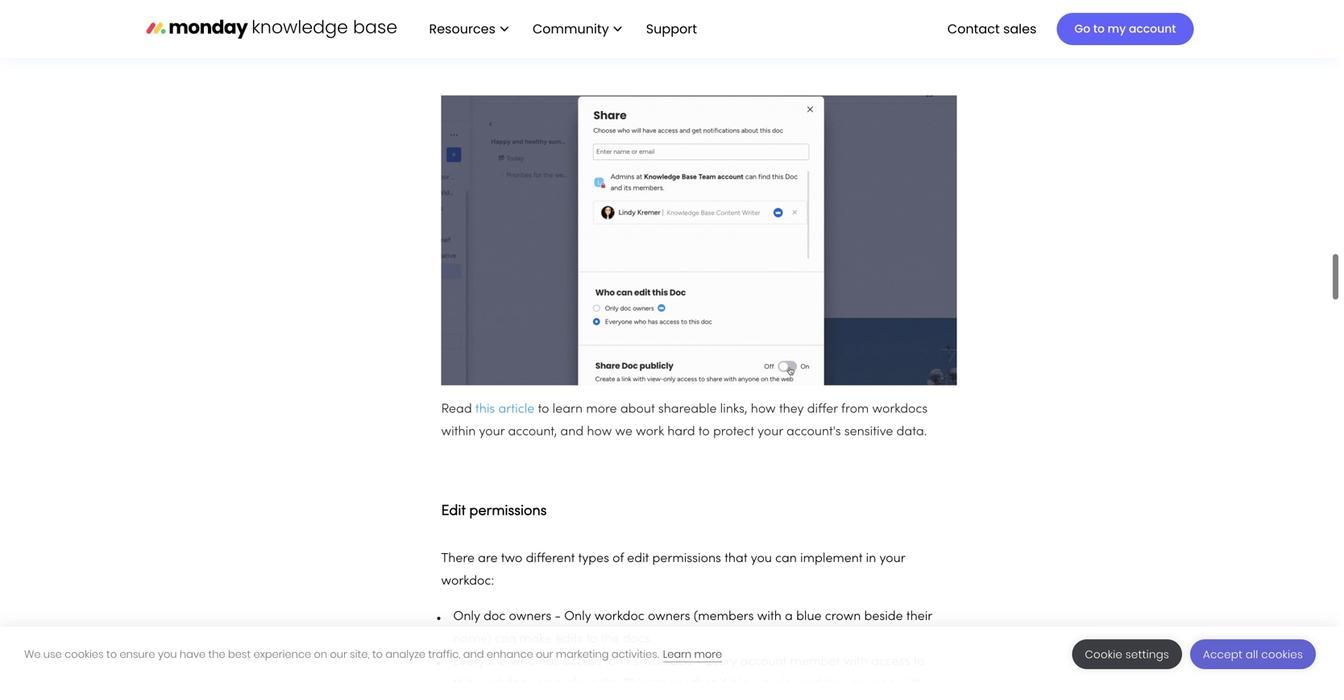 Task type: vqa. For each thing, say whether or not it's contained in the screenshot.
Customize inside Customize the files you want to see in settings! Click on the three dot menu at the top right of your Files Gallery and select "Settings". Choose which Files columns you want showcased as well as if you want to see files from updates or just the Files Gallery, or both!
no



Task type: locate. For each thing, give the bounding box(es) containing it.
workdocs inside to learn more about shareable links, how they differ from workdocs within your account, and how we work hard to protect your account's sensitive data.
[[872, 404, 928, 416]]

resources
[[429, 20, 496, 38]]

activities.
[[612, 648, 659, 662]]

everyone
[[453, 657, 507, 669]]

this
[[475, 404, 495, 416], [620, 657, 639, 669], [453, 679, 473, 683]]

our right the on
[[330, 648, 347, 662]]

access down edits
[[563, 657, 602, 669]]

with inside to a secure, read-only version of your workdocs to share with people external to your monday.com account.
[[863, 7, 887, 19]]

we
[[615, 426, 633, 439]]

2 vertical spatial workdoc
[[476, 679, 526, 683]]

0 vertical spatial the
[[601, 634, 619, 646]]

the left docs. on the left of page
[[601, 634, 619, 646]]

1 only from the left
[[453, 611, 480, 624]]

1 access from the left
[[563, 657, 602, 669]]

- inside - only workdoc owners (members with a blue crown beside their name) can make edits to the docs.
[[555, 611, 561, 624]]

go to my account link
[[1057, 13, 1194, 45]]

account
[[1129, 21, 1176, 37], [741, 657, 787, 669]]

this
[[624, 679, 646, 683]]

cookies right use
[[65, 648, 104, 662]]

owners right doc
[[509, 611, 551, 624]]

your left community
[[506, 30, 532, 42]]

the inside dialog
[[208, 648, 225, 662]]

cookies right all at bottom right
[[1262, 648, 1303, 663]]

2 horizontal spatial this
[[620, 657, 639, 669]]

settings
[[1126, 648, 1169, 663]]

we
[[24, 648, 41, 662]]

and inside to learn more about shareable links, how they differ from workdocs within your account, and how we work hard to protect your account's sensitive data.
[[561, 426, 584, 439]]

workdoc up docs. on the left of page
[[595, 611, 645, 624]]

that up (members
[[725, 553, 748, 565]]

work
[[636, 426, 664, 439]]

1 horizontal spatial the
[[601, 634, 619, 646]]

0 vertical spatial that
[[725, 553, 748, 565]]

only up edits
[[564, 611, 591, 624]]

accept all cookies button
[[1190, 640, 1316, 670]]

permissions inside there are two different types of edit permissions that you can implement in your workdoc:
[[652, 553, 721, 565]]

to right the go
[[1094, 21, 1105, 37]]

0 horizontal spatial our
[[330, 648, 347, 662]]

1 horizontal spatial more
[[694, 648, 722, 662]]

workdoc up means
[[643, 657, 693, 669]]

to
[[533, 7, 544, 19], [812, 7, 823, 19], [1094, 21, 1105, 37], [492, 30, 503, 42], [538, 404, 549, 416], [699, 426, 710, 439], [586, 634, 598, 646], [106, 648, 117, 662], [372, 648, 383, 662], [605, 657, 616, 669], [914, 657, 925, 669]]

account,
[[508, 426, 557, 439]]

marketing
[[556, 648, 609, 662]]

1 vertical spatial how
[[587, 426, 612, 439]]

1 horizontal spatial cookies
[[1262, 648, 1303, 663]]

edit permissions
[[441, 505, 547, 519]]

you up (members
[[751, 553, 772, 565]]

only up name)
[[453, 611, 480, 624]]

0 vertical spatial a
[[548, 7, 556, 19]]

traffic,
[[428, 648, 461, 662]]

your
[[724, 7, 750, 19], [506, 30, 532, 42], [479, 426, 505, 439], [758, 426, 783, 439], [880, 553, 905, 565]]

1 horizontal spatial access
[[872, 657, 910, 669]]

0 horizontal spatial you
[[158, 648, 177, 662]]

shareable image
[[441, 96, 957, 386]]

1 vertical spatial with
[[757, 611, 782, 624]]

how left the we
[[587, 426, 612, 439]]

2 vertical spatial a
[[751, 679, 759, 683]]

this down everyone
[[453, 679, 473, 683]]

0 vertical spatial -
[[555, 611, 561, 624]]

how
[[751, 404, 776, 416], [587, 426, 612, 439]]

- inside - every account member with access to this workdoc can make edits. this means that if it is a main workdoc, anyone wit
[[696, 657, 702, 669]]

0 vertical spatial this
[[475, 404, 495, 416]]

cookies
[[65, 648, 104, 662], [1262, 648, 1303, 663]]

0 horizontal spatial and
[[463, 648, 484, 662]]

dialog containing cookie settings
[[0, 627, 1340, 683]]

- left every on the right bottom of the page
[[696, 657, 702, 669]]

0 vertical spatial workdoc
[[595, 611, 645, 624]]

best
[[228, 648, 251, 662]]

main element
[[413, 0, 1194, 58]]

to up the marketing
[[586, 634, 598, 646]]

1 vertical spatial -
[[696, 657, 702, 669]]

that left if
[[693, 679, 716, 683]]

0 horizontal spatial cookies
[[65, 648, 104, 662]]

1 vertical spatial make
[[555, 679, 587, 683]]

0 horizontal spatial permissions
[[469, 505, 547, 519]]

crown
[[825, 611, 861, 624]]

1 horizontal spatial and
[[561, 426, 584, 439]]

0 vertical spatial with
[[863, 7, 887, 19]]

1 horizontal spatial workdocs
[[872, 404, 928, 416]]

the inside - only workdoc owners (members with a blue crown beside their name) can make edits to the docs.
[[601, 634, 619, 646]]

1 horizontal spatial you
[[751, 553, 772, 565]]

with
[[863, 7, 887, 19], [757, 611, 782, 624], [844, 657, 868, 669]]

access inside - every account member with access to this workdoc can make edits. this means that if it is a main workdoc, anyone wit
[[872, 657, 910, 669]]

workdoc
[[595, 611, 645, 624], [643, 657, 693, 669], [476, 679, 526, 683]]

docs.
[[623, 634, 653, 646]]

our
[[330, 648, 347, 662], [536, 648, 553, 662]]

1 horizontal spatial a
[[751, 679, 759, 683]]

0 horizontal spatial make
[[520, 634, 552, 646]]

1 vertical spatial a
[[785, 611, 793, 624]]

can inside there are two different types of edit permissions that you can implement in your workdoc:
[[775, 553, 797, 565]]

1 horizontal spatial can
[[530, 679, 551, 683]]

permissions right "edit"
[[652, 553, 721, 565]]

your down they
[[758, 426, 783, 439]]

to a secure, read-only version of your workdocs to share with people external to your monday.com account.
[[441, 7, 931, 42]]

to inside - only workdoc owners (members with a blue crown beside their name) can make edits to the docs.
[[586, 634, 598, 646]]

make up who on the left bottom
[[520, 634, 552, 646]]

0 horizontal spatial that
[[693, 679, 716, 683]]

it
[[729, 679, 736, 683]]

name)
[[453, 634, 491, 646]]

to inside main element
[[1094, 21, 1105, 37]]

of right version
[[710, 7, 721, 19]]

how left they
[[751, 404, 776, 416]]

can up enhance
[[495, 634, 516, 646]]

account up main
[[741, 657, 787, 669]]

0 vertical spatial can
[[775, 553, 797, 565]]

1 vertical spatial workdoc
[[643, 657, 693, 669]]

(members
[[694, 611, 754, 624]]

with left blue
[[757, 611, 782, 624]]

1 horizontal spatial that
[[725, 553, 748, 565]]

to right external
[[492, 30, 503, 42]]

this inside - every account member with access to this workdoc can make edits. this means that if it is a main workdoc, anyone wit
[[453, 679, 473, 683]]

2 horizontal spatial can
[[775, 553, 797, 565]]

anyone
[[852, 679, 895, 683]]

can
[[775, 553, 797, 565], [495, 634, 516, 646], [530, 679, 551, 683]]

our right who on the left bottom
[[536, 648, 553, 662]]

there
[[441, 553, 475, 565]]

1 horizontal spatial only
[[564, 611, 591, 624]]

owners up learn
[[648, 611, 690, 624]]

that
[[725, 553, 748, 565], [693, 679, 716, 683]]

1 vertical spatial more
[[694, 648, 722, 662]]

0 horizontal spatial the
[[208, 648, 225, 662]]

1 horizontal spatial owners
[[648, 611, 690, 624]]

-
[[555, 611, 561, 624], [696, 657, 702, 669]]

a right is
[[751, 679, 759, 683]]

accept
[[1203, 648, 1243, 663]]

0 horizontal spatial account
[[741, 657, 787, 669]]

1 vertical spatial the
[[208, 648, 225, 662]]

- for everyone who has access to this workdoc
[[696, 657, 702, 669]]

2 vertical spatial this
[[453, 679, 473, 683]]

0 vertical spatial account
[[1129, 21, 1176, 37]]

1 vertical spatial that
[[693, 679, 716, 683]]

with right share
[[863, 7, 887, 19]]

make
[[520, 634, 552, 646], [555, 679, 587, 683]]

they
[[779, 404, 804, 416]]

member
[[790, 657, 840, 669]]

to right hard
[[699, 426, 710, 439]]

0 horizontal spatial -
[[555, 611, 561, 624]]

2 horizontal spatial a
[[785, 611, 793, 624]]

that inside there are two different types of edit permissions that you can implement in your workdoc:
[[725, 553, 748, 565]]

more up if
[[694, 648, 722, 662]]

and down learn
[[561, 426, 584, 439]]

0 horizontal spatial workdocs
[[753, 7, 809, 19]]

this up this
[[620, 657, 639, 669]]

1 vertical spatial of
[[613, 553, 624, 565]]

0 horizontal spatial this
[[453, 679, 473, 683]]

the
[[601, 634, 619, 646], [208, 648, 225, 662]]

the left best
[[208, 648, 225, 662]]

list containing resources
[[413, 0, 710, 58]]

- for only doc owners
[[555, 611, 561, 624]]

0 horizontal spatial only
[[453, 611, 480, 624]]

list
[[413, 0, 710, 58]]

2 access from the left
[[872, 657, 910, 669]]

go
[[1075, 21, 1091, 37]]

1 vertical spatial you
[[158, 648, 177, 662]]

1 vertical spatial account
[[741, 657, 787, 669]]

1 horizontal spatial our
[[536, 648, 553, 662]]

0 vertical spatial how
[[751, 404, 776, 416]]

to left share
[[812, 7, 823, 19]]

account right my
[[1129, 21, 1176, 37]]

of inside to a secure, read-only version of your workdocs to share with people external to your monday.com account.
[[710, 7, 721, 19]]

can down has
[[530, 679, 551, 683]]

owners inside - only workdoc owners (members with a blue crown beside their name) can make edits to the docs.
[[648, 611, 690, 624]]

you
[[751, 553, 772, 565], [158, 648, 177, 662]]

0 vertical spatial make
[[520, 634, 552, 646]]

0 vertical spatial you
[[751, 553, 772, 565]]

1 vertical spatial and
[[463, 648, 484, 662]]

permissions
[[469, 505, 547, 519], [652, 553, 721, 565]]

0 horizontal spatial can
[[495, 634, 516, 646]]

with up anyone
[[844, 657, 868, 669]]

implement
[[800, 553, 863, 565]]

people
[[890, 7, 931, 19]]

1 horizontal spatial make
[[555, 679, 587, 683]]

0 vertical spatial and
[[561, 426, 584, 439]]

cookies inside button
[[1262, 648, 1303, 663]]

use
[[43, 648, 62, 662]]

more up the we
[[586, 404, 617, 416]]

workdocs up data. in the right of the page
[[872, 404, 928, 416]]

and
[[561, 426, 584, 439], [463, 648, 484, 662]]

links,
[[720, 404, 748, 416]]

resources link
[[421, 15, 517, 43]]

2 vertical spatial with
[[844, 657, 868, 669]]

workdoc down enhance
[[476, 679, 526, 683]]

0 horizontal spatial a
[[548, 7, 556, 19]]

your right version
[[724, 7, 750, 19]]

a left blue
[[785, 611, 793, 624]]

community link
[[525, 15, 630, 43]]

can left implement
[[775, 553, 797, 565]]

1 vertical spatial permissions
[[652, 553, 721, 565]]

1 horizontal spatial permissions
[[652, 553, 721, 565]]

2 only from the left
[[564, 611, 591, 624]]

you inside there are two different types of edit permissions that you can implement in your workdoc:
[[751, 553, 772, 565]]

0 vertical spatial more
[[586, 404, 617, 416]]

a up community
[[548, 7, 556, 19]]

and down name)
[[463, 648, 484, 662]]

to down their in the bottom of the page
[[914, 657, 925, 669]]

1 vertical spatial can
[[495, 634, 516, 646]]

to left ensure
[[106, 648, 117, 662]]

this right the read
[[475, 404, 495, 416]]

2 owners from the left
[[648, 611, 690, 624]]

1 horizontal spatial account
[[1129, 21, 1176, 37]]

make down everyone who has access to this workdoc
[[555, 679, 587, 683]]

1 cookies from the left
[[65, 648, 104, 662]]

only
[[453, 611, 480, 624], [564, 611, 591, 624]]

your right the in
[[880, 553, 905, 565]]

0 horizontal spatial owners
[[509, 611, 551, 624]]

0 vertical spatial workdocs
[[753, 7, 809, 19]]

0 horizontal spatial of
[[613, 553, 624, 565]]

monday.com logo image
[[146, 12, 397, 46]]

to up edits.
[[605, 657, 616, 669]]

0 vertical spatial of
[[710, 7, 721, 19]]

have
[[180, 648, 206, 662]]

a inside to a secure, read-only version of your workdocs to share with people external to your monday.com account.
[[548, 7, 556, 19]]

workdocs left share
[[753, 7, 809, 19]]

1 horizontal spatial -
[[696, 657, 702, 669]]

0 horizontal spatial access
[[563, 657, 602, 669]]

dialog
[[0, 627, 1340, 683]]

0 horizontal spatial more
[[586, 404, 617, 416]]

1 vertical spatial workdocs
[[872, 404, 928, 416]]

2 cookies from the left
[[1262, 648, 1303, 663]]

you left have
[[158, 648, 177, 662]]

- up edits
[[555, 611, 561, 624]]

of left "edit"
[[613, 553, 624, 565]]

2 vertical spatial can
[[530, 679, 551, 683]]

cookie
[[1085, 648, 1123, 663]]

workdocs
[[753, 7, 809, 19], [872, 404, 928, 416]]

of inside there are two different types of edit permissions that you can implement in your workdoc:
[[613, 553, 624, 565]]

contact
[[948, 20, 1000, 38]]

access up anyone
[[872, 657, 910, 669]]

cookie settings
[[1085, 648, 1169, 663]]

permissions up the two
[[469, 505, 547, 519]]

1 horizontal spatial of
[[710, 7, 721, 19]]



Task type: describe. For each thing, give the bounding box(es) containing it.
different
[[526, 553, 575, 565]]

1 vertical spatial this
[[620, 657, 639, 669]]

every
[[706, 657, 737, 669]]

cookies for all
[[1262, 648, 1303, 663]]

account's
[[787, 426, 841, 439]]

learn
[[553, 404, 583, 416]]

site,
[[350, 648, 370, 662]]

differ
[[807, 404, 838, 416]]

support
[[646, 20, 697, 38]]

on
[[314, 648, 327, 662]]

- every account member with access to this workdoc can make edits. this means that if it is a main workdoc, anyone wit
[[453, 657, 925, 683]]

within
[[441, 426, 476, 439]]

shareable
[[658, 404, 717, 416]]

main
[[762, 679, 792, 683]]

edit
[[627, 553, 649, 565]]

- only workdoc owners (members with a blue crown beside their name) can make edits to the docs.
[[453, 611, 932, 646]]

share
[[827, 7, 859, 19]]

make inside - only workdoc owners (members with a blue crown beside their name) can make edits to the docs.
[[520, 634, 552, 646]]

external
[[441, 30, 488, 42]]

to learn more about shareable links, how they differ from workdocs within your account, and how we work hard to protect your account's sensitive data.
[[441, 404, 931, 439]]

edits.
[[590, 679, 621, 683]]

learn
[[663, 648, 692, 662]]

hard
[[668, 426, 695, 439]]

0 horizontal spatial how
[[587, 426, 612, 439]]

make inside - every account member with access to this workdoc can make edits. this means that if it is a main workdoc, anyone wit
[[555, 679, 587, 683]]

cookie settings button
[[1072, 640, 1182, 670]]

1 owners from the left
[[509, 611, 551, 624]]

and inside dialog
[[463, 648, 484, 662]]

more inside dialog
[[694, 648, 722, 662]]

your down read this article
[[479, 426, 505, 439]]

can inside - only workdoc owners (members with a blue crown beside their name) can make edits to the docs.
[[495, 634, 516, 646]]

workdoc:
[[441, 576, 494, 588]]

workdoc inside - every account member with access to this workdoc can make edits. this means that if it is a main workdoc, anyone wit
[[476, 679, 526, 683]]

workdoc,
[[795, 679, 848, 683]]

can inside - every account member with access to this workdoc can make edits. this means that if it is a main workdoc, anyone wit
[[530, 679, 551, 683]]

more inside to learn more about shareable links, how they differ from workdocs within your account, and how we work hard to protect your account's sensitive data.
[[586, 404, 617, 416]]

to left learn
[[538, 404, 549, 416]]

learn more link
[[663, 648, 722, 663]]

there are two different types of edit permissions that you can implement in your workdoc:
[[441, 553, 905, 588]]

two
[[501, 553, 523, 565]]

read this article
[[441, 404, 535, 416]]

with inside - only workdoc owners (members with a blue crown beside their name) can make edits to the docs.
[[757, 611, 782, 624]]

edits
[[556, 634, 583, 646]]

doc
[[484, 611, 506, 624]]

protect
[[713, 426, 754, 439]]

all
[[1246, 648, 1259, 663]]

workdoc inside - only workdoc owners (members with a blue crown beside their name) can make edits to the docs.
[[595, 611, 645, 624]]

2 our from the left
[[536, 648, 553, 662]]

to up community
[[533, 7, 544, 19]]

version
[[665, 7, 706, 19]]

read
[[441, 404, 472, 416]]

types
[[578, 553, 609, 565]]

a inside - every account member with access to this workdoc can make edits. this means that if it is a main workdoc, anyone wit
[[751, 679, 759, 683]]

account.
[[615, 30, 664, 42]]

sales
[[1003, 20, 1037, 38]]

has
[[539, 657, 560, 669]]

contact sales
[[948, 20, 1037, 38]]

experience
[[254, 648, 311, 662]]

community
[[533, 20, 609, 38]]

account inside main element
[[1129, 21, 1176, 37]]

means
[[650, 679, 689, 683]]

1 our from the left
[[330, 648, 347, 662]]

everyone who has access to this workdoc
[[453, 657, 693, 669]]

my
[[1108, 21, 1126, 37]]

edit
[[441, 505, 466, 519]]

cookies for use
[[65, 648, 104, 662]]

contact sales link
[[940, 15, 1045, 43]]

this article link
[[475, 404, 535, 416]]

account inside - every account member with access to this workdoc can make edits. this means that if it is a main workdoc, anyone wit
[[741, 657, 787, 669]]

to right site,
[[372, 648, 383, 662]]

blue
[[796, 611, 822, 624]]

read-
[[603, 7, 637, 19]]

secure,
[[559, 7, 600, 19]]

only inside - only workdoc owners (members with a blue crown beside their name) can make edits to the docs.
[[564, 611, 591, 624]]

who
[[510, 657, 535, 669]]

from
[[841, 404, 869, 416]]

a inside - only workdoc owners (members with a blue crown beside their name) can make edits to the docs.
[[785, 611, 793, 624]]

monday.com
[[535, 30, 612, 42]]

is
[[739, 679, 748, 683]]

are
[[478, 553, 498, 565]]

to inside - every account member with access to this workdoc can make edits. this means that if it is a main workdoc, anyone wit
[[914, 657, 925, 669]]

workdocs inside to a secure, read-only version of your workdocs to share with people external to your monday.com account.
[[753, 7, 809, 19]]

their
[[907, 611, 932, 624]]

go to my account
[[1075, 21, 1176, 37]]

article
[[498, 404, 535, 416]]

that inside - every account member with access to this workdoc can make edits. this means that if it is a main workdoc, anyone wit
[[693, 679, 716, 683]]

if
[[719, 679, 726, 683]]

with inside - every account member with access to this workdoc can make edits. this means that if it is a main workdoc, anyone wit
[[844, 657, 868, 669]]

analyze
[[386, 648, 426, 662]]

we use cookies to ensure you have the best experience on our site, to analyze traffic, and enhance our marketing activities. learn more
[[24, 648, 722, 662]]

accept all cookies
[[1203, 648, 1303, 663]]

beside
[[864, 611, 903, 624]]

about
[[620, 404, 655, 416]]

1 horizontal spatial this
[[475, 404, 495, 416]]

0 vertical spatial permissions
[[469, 505, 547, 519]]

1 horizontal spatial how
[[751, 404, 776, 416]]

only doc owners
[[453, 611, 551, 624]]

your inside there are two different types of edit permissions that you can implement in your workdoc:
[[880, 553, 905, 565]]

data.
[[897, 426, 927, 439]]

ensure
[[120, 648, 155, 662]]

sensitive
[[845, 426, 893, 439]]

in
[[866, 553, 876, 565]]



